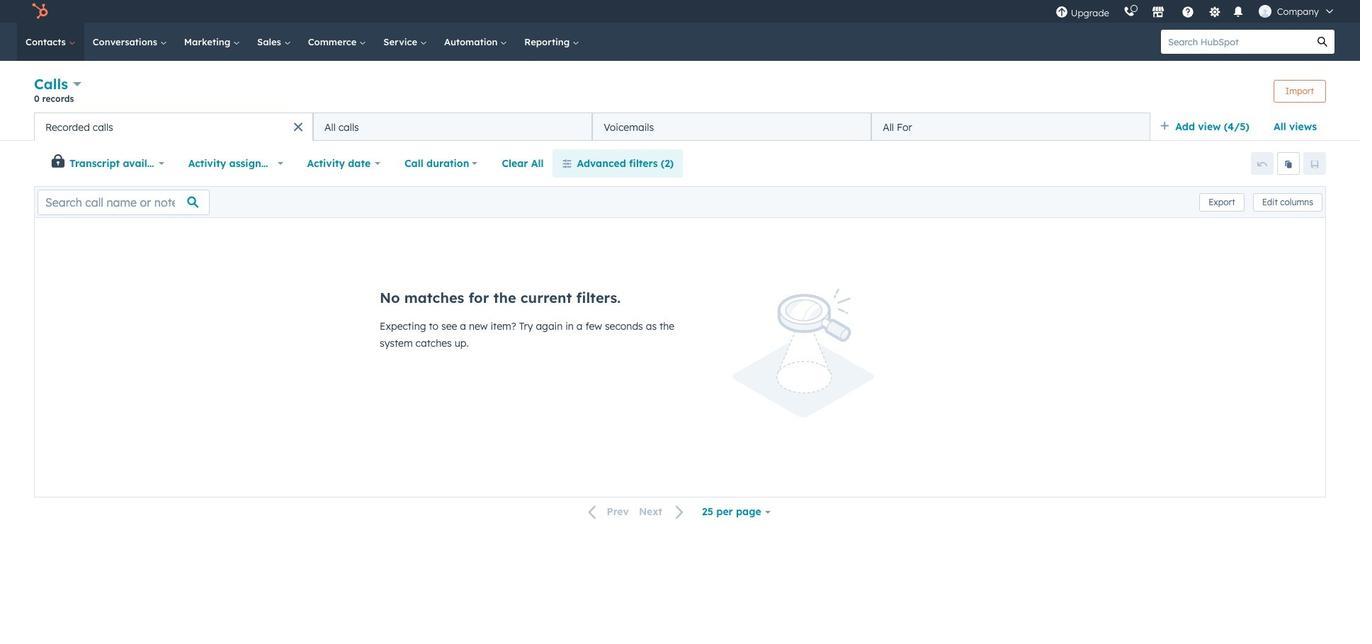 Task type: locate. For each thing, give the bounding box(es) containing it.
banner
[[34, 74, 1326, 113]]

menu
[[1049, 0, 1343, 23]]



Task type: vqa. For each thing, say whether or not it's contained in the screenshot.
the Pagination navigation
yes



Task type: describe. For each thing, give the bounding box(es) containing it.
Search HubSpot search field
[[1161, 30, 1311, 54]]

pagination navigation
[[580, 503, 693, 522]]

Search call name or notes search field
[[38, 190, 210, 215]]

marketplaces image
[[1152, 6, 1165, 19]]

jacob simon image
[[1259, 5, 1272, 18]]



